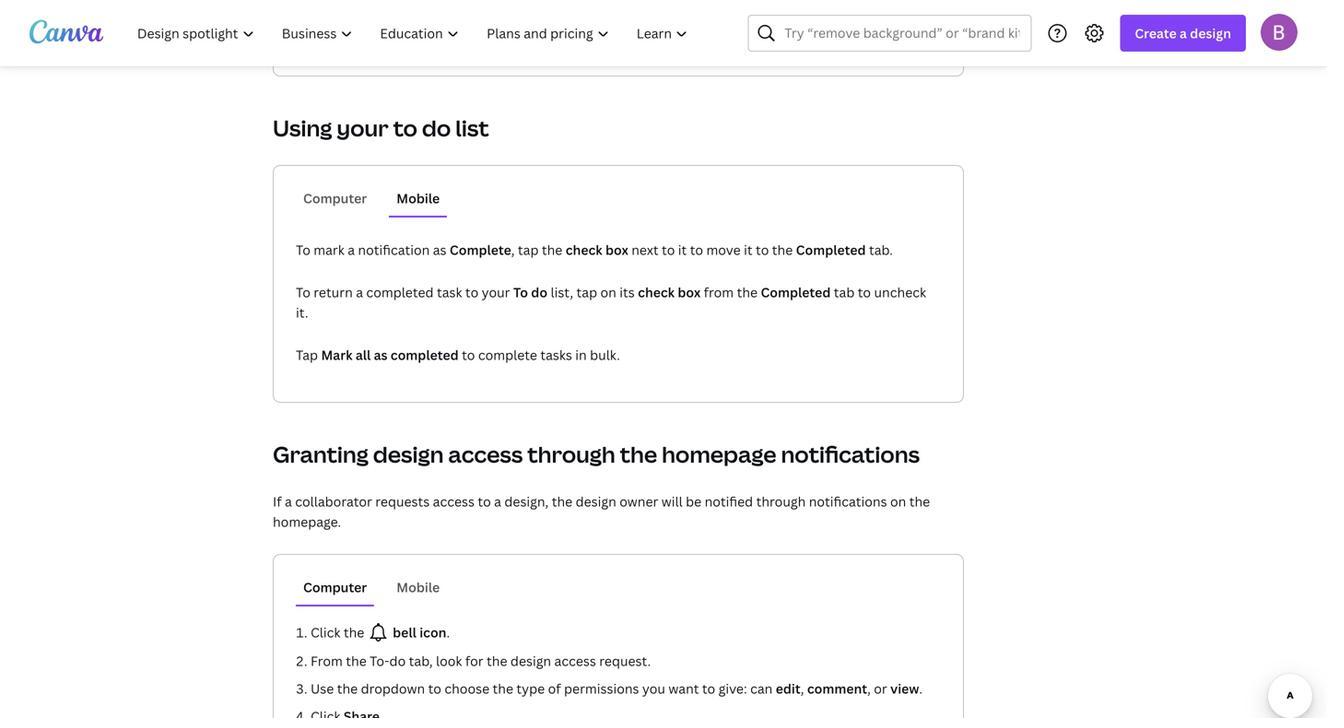 Task type: vqa. For each thing, say whether or not it's contained in the screenshot.
Add
no



Task type: locate. For each thing, give the bounding box(es) containing it.
tap right list,
[[577, 284, 598, 301]]

0 horizontal spatial check
[[566, 241, 603, 259]]

create a design
[[1135, 24, 1232, 42]]

1 vertical spatial do
[[531, 284, 548, 301]]

computer
[[303, 189, 367, 207], [303, 579, 367, 596]]

1 vertical spatial computer button
[[296, 570, 375, 605]]

bulk.
[[590, 346, 620, 364]]

design up requests
[[373, 439, 444, 469]]

0 horizontal spatial ,
[[512, 241, 515, 259]]

1 mobile button from the top
[[389, 181, 447, 216]]

.
[[447, 624, 450, 641], [920, 680, 923, 697]]

1 vertical spatial on
[[891, 493, 907, 510]]

through right notified
[[757, 493, 806, 510]]

1 vertical spatial access
[[433, 493, 475, 510]]

2 vertical spatial do
[[390, 652, 406, 670]]

using
[[273, 113, 332, 143]]

want
[[669, 680, 699, 697]]

tap right complete
[[518, 241, 539, 259]]

completed down 'notification'
[[366, 284, 434, 301]]

tap
[[518, 241, 539, 259], [577, 284, 598, 301]]

1 vertical spatial mobile
[[397, 579, 440, 596]]

to
[[296, 241, 311, 259], [296, 284, 311, 301], [514, 284, 528, 301]]

to left the complete
[[462, 346, 475, 364]]

as
[[433, 241, 447, 259], [374, 346, 388, 364]]

1 horizontal spatial do
[[422, 113, 451, 143]]

design
[[1191, 24, 1232, 42], [373, 439, 444, 469], [576, 493, 617, 510], [511, 652, 551, 670]]

permissions
[[564, 680, 639, 697]]

through
[[528, 439, 616, 469], [757, 493, 806, 510]]

1 horizontal spatial as
[[433, 241, 447, 259]]

to for to mark a notification as complete , tap the check box next to it to move it to the completed tab.
[[296, 241, 311, 259]]

1 vertical spatial notifications
[[809, 493, 887, 510]]

0 horizontal spatial it
[[678, 241, 687, 259]]

computer up click the
[[303, 579, 367, 596]]

tab.
[[869, 241, 893, 259]]

1 computer button from the top
[[296, 181, 375, 216]]

access up of
[[555, 652, 596, 670]]

1 vertical spatial box
[[678, 284, 701, 301]]

your down complete
[[482, 284, 510, 301]]

1 vertical spatial tap
[[577, 284, 598, 301]]

0 vertical spatial your
[[337, 113, 389, 143]]

a
[[1180, 24, 1187, 42], [348, 241, 355, 259], [356, 284, 363, 301], [285, 493, 292, 510], [494, 493, 502, 510]]

on
[[601, 284, 617, 301], [891, 493, 907, 510]]

0 horizontal spatial do
[[390, 652, 406, 670]]

to left list
[[393, 113, 418, 143]]

1 vertical spatial check
[[638, 284, 675, 301]]

1 vertical spatial through
[[757, 493, 806, 510]]

0 horizontal spatial your
[[337, 113, 389, 143]]

notifications
[[781, 439, 920, 469], [809, 493, 887, 510]]

click
[[311, 624, 341, 641]]

, up to return a completed task to your to do list, tap on its check box from the completed
[[512, 241, 515, 259]]

bob builder image
[[1261, 14, 1298, 50]]

complete
[[450, 241, 512, 259]]

on inside the if a collaborator requests access to a design, the design owner will be notified through notifications on the homepage.
[[891, 493, 907, 510]]

tap mark all as completed to complete tasks in bulk.
[[296, 346, 620, 364]]

notifications inside the if a collaborator requests access to a design, the design owner will be notified through notifications on the homepage.
[[809, 493, 887, 510]]

a right create
[[1180, 24, 1187, 42]]

1 vertical spatial mobile button
[[389, 570, 447, 605]]

0 vertical spatial do
[[422, 113, 451, 143]]

1 vertical spatial computer
[[303, 579, 367, 596]]

owner
[[620, 493, 659, 510]]

0 horizontal spatial box
[[606, 241, 629, 259]]

design left owner
[[576, 493, 617, 510]]

icon
[[420, 624, 447, 641]]

mobile up 'notification'
[[397, 189, 440, 207]]

homepage.
[[273, 513, 341, 531]]

mobile up bell icon .
[[397, 579, 440, 596]]

edit
[[776, 680, 801, 697]]

as right all
[[374, 346, 388, 364]]

1 horizontal spatial your
[[482, 284, 510, 301]]

click the
[[311, 624, 368, 641]]

computer button up mark
[[296, 181, 375, 216]]

0 vertical spatial completed
[[366, 284, 434, 301]]

mark
[[314, 241, 345, 259]]

granting
[[273, 439, 369, 469]]

it
[[678, 241, 687, 259], [744, 241, 753, 259]]

mark
[[321, 346, 353, 364]]

1 horizontal spatial on
[[891, 493, 907, 510]]

1 horizontal spatial through
[[757, 493, 806, 510]]

, left or
[[868, 680, 871, 697]]

a right return
[[356, 284, 363, 301]]

0 horizontal spatial as
[[374, 346, 388, 364]]

notified
[[705, 493, 753, 510]]

do left the tab,
[[390, 652, 406, 670]]

as left complete
[[433, 241, 447, 259]]

0 vertical spatial box
[[606, 241, 629, 259]]

all
[[356, 346, 371, 364]]

design,
[[505, 493, 549, 510]]

do left list,
[[531, 284, 548, 301]]

0 vertical spatial .
[[447, 624, 450, 641]]

0 vertical spatial computer button
[[296, 181, 375, 216]]

. up look
[[447, 624, 450, 641]]

1 vertical spatial .
[[920, 680, 923, 697]]

2 computer button from the top
[[296, 570, 375, 605]]

check
[[566, 241, 603, 259], [638, 284, 675, 301]]

do left list
[[422, 113, 451, 143]]

completed right all
[[391, 346, 459, 364]]

1 computer from the top
[[303, 189, 367, 207]]

do
[[422, 113, 451, 143], [531, 284, 548, 301], [390, 652, 406, 670]]

0 vertical spatial mobile button
[[389, 181, 447, 216]]

from
[[704, 284, 734, 301]]

give:
[[719, 680, 747, 697]]

notification
[[358, 241, 430, 259]]

from the to-do tab, look for the design access request.
[[311, 652, 651, 670]]

list,
[[551, 284, 574, 301]]

to right tab
[[858, 284, 871, 301]]

check right its
[[638, 284, 675, 301]]

. right or
[[920, 680, 923, 697]]

to left list,
[[514, 284, 528, 301]]

mobile button
[[389, 181, 447, 216], [389, 570, 447, 605]]

,
[[512, 241, 515, 259], [801, 680, 804, 697], [868, 680, 871, 697]]

2 it from the left
[[744, 241, 753, 259]]

computer button
[[296, 181, 375, 216], [296, 570, 375, 605]]

completed left tab
[[761, 284, 831, 301]]

2 horizontal spatial ,
[[868, 680, 871, 697]]

0 vertical spatial check
[[566, 241, 603, 259]]

completed
[[796, 241, 866, 259], [761, 284, 831, 301]]

uncheck
[[875, 284, 927, 301]]

to
[[393, 113, 418, 143], [662, 241, 675, 259], [690, 241, 703, 259], [756, 241, 769, 259], [466, 284, 479, 301], [858, 284, 871, 301], [462, 346, 475, 364], [478, 493, 491, 510], [428, 680, 442, 697], [702, 680, 716, 697]]

to left design,
[[478, 493, 491, 510]]

your
[[337, 113, 389, 143], [482, 284, 510, 301]]

homepage
[[662, 439, 777, 469]]

through up the if a collaborator requests access to a design, the design owner will be notified through notifications on the homepage.
[[528, 439, 616, 469]]

mobile button up 'notification'
[[389, 181, 447, 216]]

the
[[542, 241, 563, 259], [772, 241, 793, 259], [737, 284, 758, 301], [620, 439, 658, 469], [552, 493, 573, 510], [910, 493, 930, 510], [344, 624, 364, 641], [346, 652, 367, 670], [487, 652, 508, 670], [337, 680, 358, 697], [493, 680, 514, 697]]

to inside the if a collaborator requests access to a design, the design owner will be notified through notifications on the homepage.
[[478, 493, 491, 510]]

1 horizontal spatial it
[[744, 241, 753, 259]]

design inside dropdown button
[[1191, 24, 1232, 42]]

0 vertical spatial mobile
[[397, 189, 440, 207]]

to-
[[370, 652, 390, 670]]

box left from
[[678, 284, 701, 301]]

0 horizontal spatial .
[[447, 624, 450, 641]]

1 vertical spatial as
[[374, 346, 388, 364]]

mobile
[[397, 189, 440, 207], [397, 579, 440, 596]]

computer up mark
[[303, 189, 367, 207]]

from
[[311, 652, 343, 670]]

completed up tab
[[796, 241, 866, 259]]

0 vertical spatial tap
[[518, 241, 539, 259]]

to up it.
[[296, 284, 311, 301]]

access up design,
[[448, 439, 523, 469]]

, left comment
[[801, 680, 804, 697]]

completed
[[366, 284, 434, 301], [391, 346, 459, 364]]

1 it from the left
[[678, 241, 687, 259]]

to left mark
[[296, 241, 311, 259]]

tab to uncheck it.
[[296, 284, 927, 321]]

it right the move
[[744, 241, 753, 259]]

it right next
[[678, 241, 687, 259]]

access
[[448, 439, 523, 469], [433, 493, 475, 510], [555, 652, 596, 670]]

computer button for to mark a notification as
[[296, 181, 375, 216]]

1 horizontal spatial box
[[678, 284, 701, 301]]

box
[[606, 241, 629, 259], [678, 284, 701, 301]]

computer button up click the
[[296, 570, 375, 605]]

tap
[[296, 346, 318, 364]]

2 computer from the top
[[303, 579, 367, 596]]

box left next
[[606, 241, 629, 259]]

design right create
[[1191, 24, 1232, 42]]

next
[[632, 241, 659, 259]]

0 vertical spatial on
[[601, 284, 617, 301]]

will
[[662, 493, 683, 510]]

0 horizontal spatial through
[[528, 439, 616, 469]]

2 mobile button from the top
[[389, 570, 447, 605]]

return
[[314, 284, 353, 301]]

0 vertical spatial computer
[[303, 189, 367, 207]]

2 vertical spatial access
[[555, 652, 596, 670]]

check up to return a completed task to your to do list, tap on its check box from the completed
[[566, 241, 603, 259]]

collaborator
[[295, 493, 372, 510]]

your right the 'using'
[[337, 113, 389, 143]]

request.
[[600, 652, 651, 670]]

access right requests
[[433, 493, 475, 510]]

mobile button up bell icon .
[[389, 570, 447, 605]]



Task type: describe. For each thing, give the bounding box(es) containing it.
of
[[548, 680, 561, 697]]

0 vertical spatial completed
[[796, 241, 866, 259]]

in
[[576, 346, 587, 364]]

2 mobile from the top
[[397, 579, 440, 596]]

1 mobile from the top
[[397, 189, 440, 207]]

a right mark
[[348, 241, 355, 259]]

2 horizontal spatial do
[[531, 284, 548, 301]]

tab
[[834, 284, 855, 301]]

can
[[751, 680, 773, 697]]

you
[[643, 680, 666, 697]]

computer for to mark a notification as
[[303, 189, 367, 207]]

dropdown
[[361, 680, 425, 697]]

tasks
[[541, 346, 572, 364]]

task
[[437, 284, 462, 301]]

0 horizontal spatial tap
[[518, 241, 539, 259]]

0 vertical spatial notifications
[[781, 439, 920, 469]]

0 vertical spatial as
[[433, 241, 447, 259]]

to right task
[[466, 284, 479, 301]]

bell icon .
[[393, 624, 450, 641]]

be
[[686, 493, 702, 510]]

or
[[874, 680, 888, 697]]

use
[[311, 680, 334, 697]]

1 vertical spatial completed
[[391, 346, 459, 364]]

top level navigation element
[[125, 15, 704, 52]]

access inside the if a collaborator requests access to a design, the design owner will be notified through notifications on the homepage.
[[433, 493, 475, 510]]

for
[[465, 652, 484, 670]]

granting design access through the homepage notifications
[[273, 439, 920, 469]]

Try "remove background" or "brand kit" search field
[[785, 16, 1020, 51]]

to down the tab,
[[428, 680, 442, 697]]

design up type
[[511, 652, 551, 670]]

a right if
[[285, 493, 292, 510]]

0 vertical spatial access
[[448, 439, 523, 469]]

1 horizontal spatial ,
[[801, 680, 804, 697]]

bell
[[393, 624, 417, 641]]

1 horizontal spatial check
[[638, 284, 675, 301]]

if
[[273, 493, 282, 510]]

0 horizontal spatial on
[[601, 284, 617, 301]]

to for to return a completed task to your to do list, tap on its check box from the completed
[[296, 284, 311, 301]]

use the dropdown to choose the type of permissions you want to give: can edit , comment , or view .
[[311, 680, 923, 697]]

tab,
[[409, 652, 433, 670]]

to left give:
[[702, 680, 716, 697]]

do for tab,
[[390, 652, 406, 670]]

to right next
[[662, 241, 675, 259]]

list
[[456, 113, 489, 143]]

1 horizontal spatial .
[[920, 680, 923, 697]]

0 vertical spatial through
[[528, 439, 616, 469]]

move
[[707, 241, 741, 259]]

comment
[[808, 680, 868, 697]]

computer button for click the
[[296, 570, 375, 605]]

a inside dropdown button
[[1180, 24, 1187, 42]]

to mark a notification as complete , tap the check box next to it to move it to the completed tab.
[[296, 241, 893, 259]]

to return a completed task to your to do list, tap on its check box from the completed
[[296, 284, 831, 301]]

1 horizontal spatial tap
[[577, 284, 598, 301]]

its
[[620, 284, 635, 301]]

create a design button
[[1121, 15, 1247, 52]]

choose
[[445, 680, 490, 697]]

requests
[[376, 493, 430, 510]]

computer for click the
[[303, 579, 367, 596]]

view
[[891, 680, 920, 697]]

to inside tab to uncheck it.
[[858, 284, 871, 301]]

look
[[436, 652, 462, 670]]

a left design,
[[494, 493, 502, 510]]

it.
[[296, 304, 308, 321]]

1 vertical spatial your
[[482, 284, 510, 301]]

using your to do list
[[273, 113, 489, 143]]

1 vertical spatial completed
[[761, 284, 831, 301]]

design inside the if a collaborator requests access to a design, the design owner will be notified through notifications on the homepage.
[[576, 493, 617, 510]]

do for list
[[422, 113, 451, 143]]

complete
[[478, 346, 537, 364]]

type
[[517, 680, 545, 697]]

to right the move
[[756, 241, 769, 259]]

to left the move
[[690, 241, 703, 259]]

through inside the if a collaborator requests access to a design, the design owner will be notified through notifications on the homepage.
[[757, 493, 806, 510]]

if a collaborator requests access to a design, the design owner will be notified through notifications on the homepage.
[[273, 493, 930, 531]]

create
[[1135, 24, 1177, 42]]



